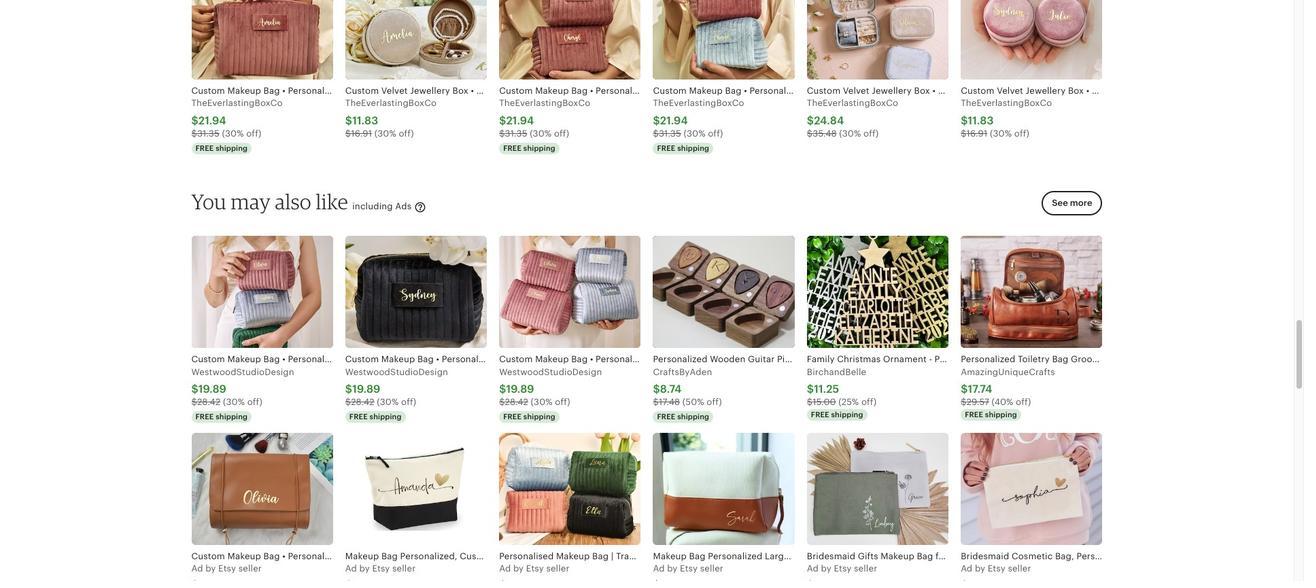 Task type: describe. For each thing, give the bounding box(es) containing it.
bridesmaid gifts makeup bag for her | coworker christmas gifts | anniversary gift for her | custom birth flower cosmetic bag | wedding gift image
[[807, 433, 949, 546]]

seller for makeup bag personalized large makeup bag leather, personalized cosmetic bag with name, personalized gift for her | gift for bridesmaid image
[[700, 564, 724, 574]]

custom velvet jewellery box • bridesmaid gifts with permanent name | wedding gift | travel jewelry box | birthday gift | holiday gift image
[[961, 0, 1103, 80]]

westwoodstudiodesign for 1st custom makeup bag • personalised bridesmaid gifts • wedding gift • travel toiletry bag • cosmetic bag • birthday gift • wedding favors image from the right
[[499, 367, 602, 377]]

theeverlastingboxco $ 21.94 $ 31.35 (30% off) free shipping for custom makeup bag • personalised bridesmaid gifts • wedding gift • travel toiletry bag • cosmetic bag • birthday gift • christmas gift image
[[191, 98, 283, 152]]

b for makeup bag personalized, custom makeup bag, personalized bag, bag bridesmaid, custom toiletry bag, customized makeup bag, wedding gift image
[[359, 564, 365, 574]]

19.89 for 2nd custom makeup bag • personalised bridesmaid gifts • wedding gift • travel toiletry bag • cosmetic bag • birthday gift • wedding favors image from the left
[[352, 383, 380, 396]]

17.74
[[968, 383, 993, 396]]

family christmas ornament - personalized ornament with names - christmas tree ornament image
[[807, 236, 949, 348]]

craftsbyaden $ 8.74 $ 17.48 (50% off) free shipping
[[653, 367, 722, 421]]

shipping for custom makeup bag • personalised bridesmaid gifts • wedding gift • travel toiletry bag • cosmetic bag • birthday gift • christmas gift image
[[216, 144, 248, 152]]

11.83 for custom velvet jewellery box • bridesmaid gifts with permanent name | wedding gift | travel jewelry box | birthday gift | gift for her image
[[352, 114, 378, 127]]

custom makeup bag • personalized christmas gift • leather toiletry bag • bridesmaid gifts • wedding gift • cute cosmetic bag • birthday gift image
[[191, 433, 333, 546]]

2 theeverlastingboxco from the left
[[345, 98, 437, 108]]

y for bridesmaid gifts makeup bag for her | coworker christmas gifts | anniversary gift for her | custom birth flower cosmetic bag | wedding gift 'image'
[[827, 564, 832, 574]]

etsy for personalised makeup bag | travel toiletry bag | bridesmaid bag | bridesmaid proposal | cosmetic bag | wedding gift | christmas gift image at the left of page
[[526, 564, 544, 574]]

b for makeup bag personalized large makeup bag leather, personalized cosmetic bag with name, personalized gift for her | gift for bridesmaid image
[[667, 564, 673, 574]]

(50%
[[683, 397, 704, 407]]

westwoodstudiodesign for 2nd custom makeup bag • personalised bridesmaid gifts • wedding gift • travel toiletry bag • cosmetic bag • birthday gift • wedding favors image from the left
[[345, 367, 448, 377]]

see more button
[[1042, 191, 1103, 216]]

16.91 for custom velvet jewellery box • bridesmaid gifts with permanent name | wedding gift | travel jewelry box | birthday gift | holiday gift image
[[967, 128, 988, 138]]

off) for 1st custom makeup bag • personalised bridesmaid gifts • wedding gift • travel toiletry bag • cosmetic bag • birthday gift • wedding favors image from the right
[[555, 397, 570, 407]]

seller for the bridesmaid cosmetic bag, personalized makeup bag, bridesmaid gift, make up bag (br036) image
[[1008, 564, 1032, 574]]

4 theeverlastingboxco from the left
[[653, 98, 745, 108]]

(30% for the custom makeup bag • personalised bridesmaid gifts • wedding gift • travel toiletry bag • cosmetic bag • birthday gift gift for her gift bag image
[[530, 128, 552, 138]]

westwoodstudiodesign $ 19.89 $ 28.42 (30% off) free shipping for 1st custom makeup bag • personalised bridesmaid gifts • wedding gift • travel toiletry bag • cosmetic bag • birthday gift • wedding favors image from the right
[[499, 367, 602, 421]]

ads
[[395, 202, 412, 212]]

y for makeup bag personalized, custom makeup bag, personalized bag, bag bridesmaid, custom toiletry bag, customized makeup bag, wedding gift image
[[365, 564, 370, 574]]

seller for makeup bag personalized, custom makeup bag, personalized bag, bag bridesmaid, custom toiletry bag, customized makeup bag, wedding gift image
[[392, 564, 416, 574]]

(30% for 1st custom makeup bag • personalised bridesmaid gifts • wedding gift • travel toiletry bag • cosmetic bag • birthday gift • wedding favors image from the right
[[531, 397, 553, 407]]

amazinguniquecrafts $ 17.74 $ 29.57 (40% off) free shipping
[[961, 367, 1055, 419]]

etsy for makeup bag personalized large makeup bag leather, personalized cosmetic bag with name, personalized gift for her | gift for bridesmaid image
[[680, 564, 698, 574]]

28.42 for 3rd custom makeup bag • personalised bridesmaid gifts • wedding gift • travel toiletry bag • cosmetic bag • birthday gift • wedding favors image from the right
[[197, 397, 221, 407]]

(30% for 3rd custom makeup bag • personalised bridesmaid gifts • wedding gift • travel toiletry bag • cosmetic bag • birthday gift • wedding favors image from the right
[[223, 397, 245, 407]]

etsy for makeup bag personalized, custom makeup bag, personalized bag, bag bridesmaid, custom toiletry bag, customized makeup bag, wedding gift image
[[372, 564, 390, 574]]

makeup bag personalized large makeup bag leather, personalized cosmetic bag with name, personalized gift for her | gift for bridesmaid image
[[653, 433, 795, 546]]

amazinguniquecrafts
[[961, 367, 1055, 377]]

19.89 for 1st custom makeup bag • personalised bridesmaid gifts • wedding gift • travel toiletry bag • cosmetic bag • birthday gift • wedding favors image from the right
[[506, 383, 534, 396]]

etsy for the bridesmaid cosmetic bag, personalized makeup bag, bridesmaid gift, make up bag (br036) image
[[988, 564, 1006, 574]]

shipping for the custom makeup bag • personalised bridesmaid gifts • wedding gift • travel toiletry bag • cosmetic bag • birthday gift gift for her gift bag image
[[524, 144, 556, 152]]

you
[[191, 189, 227, 215]]

off) for custom makeup bag • personalised bridesmaid gifts • wedding gift • travel toiletry bag • cosmetic bag • birthday gift • gift for her image
[[708, 128, 723, 138]]

off) for personalized toiletry bag groomsman gift for him engraved dopp bag leather dopp kit boyfriend gift for men for dad christmas gift for him image
[[1016, 397, 1031, 407]]

off) for the family christmas ornament - personalized ornament with names - christmas tree ornament image
[[862, 397, 877, 407]]

a for personalised makeup bag | travel toiletry bag | bridesmaid bag | bridesmaid proposal | cosmetic bag | wedding gift | christmas gift image at the left of page
[[499, 564, 505, 574]]

b for the bridesmaid cosmetic bag, personalized makeup bag, bridesmaid gift, make up bag (br036) image
[[975, 564, 981, 574]]

a for makeup bag personalized, custom makeup bag, personalized bag, bag bridesmaid, custom toiletry bag, customized makeup bag, wedding gift image
[[345, 564, 352, 574]]

see
[[1052, 198, 1068, 208]]

personalised makeup bag | travel toiletry bag | bridesmaid bag | bridesmaid proposal | cosmetic bag | wedding gift | christmas gift image
[[499, 433, 641, 546]]

d for personalised makeup bag | travel toiletry bag | bridesmaid bag | bridesmaid proposal | cosmetic bag | wedding gift | christmas gift image at the left of page
[[505, 564, 511, 574]]

shipping for personalized wooden guitar picks box,custom engraved guitar pick box storage,guitar plectrum organizer,music gift for guitarist musician image at the right
[[678, 413, 710, 421]]

custom makeup bag • personalised bridesmaid gifts • wedding gift • travel toiletry bag • cosmetic bag • birthday gift • christmas gift image
[[191, 0, 333, 80]]

2 custom makeup bag • personalised bridesmaid gifts • wedding gift • travel toiletry bag • cosmetic bag • birthday gift • wedding favors image from the left
[[345, 236, 487, 348]]

etsy for custom makeup bag • personalized christmas gift • leather toiletry bag • bridesmaid gifts • wedding gift • cute cosmetic bag • birthday gift image
[[218, 564, 236, 574]]

westwoodstudiodesign $ 19.89 $ 28.42 (30% off) free shipping for 2nd custom makeup bag • personalised bridesmaid gifts • wedding gift • travel toiletry bag • cosmetic bag • birthday gift • wedding favors image from the left
[[345, 367, 448, 421]]

(30% for 2nd custom makeup bag • personalised bridesmaid gifts • wedding gift • travel toiletry bag • cosmetic bag • birthday gift • wedding favors image from the left
[[377, 397, 399, 407]]

including
[[352, 202, 393, 212]]

11.25
[[814, 383, 840, 396]]

17.48
[[659, 397, 680, 407]]

personalized toiletry bag groomsman gift for him engraved dopp bag leather dopp kit boyfriend gift for men for dad christmas gift for him image
[[961, 236, 1103, 348]]

custom makeup bag • personalised bridesmaid gifts • wedding gift • travel toiletry bag • cosmetic bag • birthday gift gift for her gift bag image
[[499, 0, 641, 80]]

3 theeverlastingboxco from the left
[[499, 98, 591, 108]]

24.84
[[814, 114, 844, 127]]

see more link
[[1038, 191, 1103, 224]]

a for custom makeup bag • personalized christmas gift • leather toiletry bag • bridesmaid gifts • wedding gift • cute cosmetic bag • birthday gift image
[[191, 564, 198, 574]]

(40%
[[992, 397, 1014, 407]]

21.94 for custom makeup bag • personalised bridesmaid gifts • wedding gift • travel toiletry bag • cosmetic bag • birthday gift • christmas gift image
[[198, 114, 226, 127]]

21.94 for custom makeup bag • personalised bridesmaid gifts • wedding gift • travel toiletry bag • cosmetic bag • birthday gift • gift for her image
[[660, 114, 688, 127]]

shipping for the family christmas ornament - personalized ornament with names - christmas tree ornament image
[[831, 411, 863, 419]]

y for custom makeup bag • personalized christmas gift • leather toiletry bag • bridesmaid gifts • wedding gift • cute cosmetic bag • birthday gift image
[[211, 564, 216, 574]]

off) inside theeverlastingboxco $ 24.84 $ 35.48 (30% off)
[[864, 128, 879, 138]]

free for the family christmas ornament - personalized ornament with names - christmas tree ornament image
[[811, 411, 830, 419]]

seller for bridesmaid gifts makeup bag for her | coworker christmas gifts | anniversary gift for her | custom birth flower cosmetic bag | wedding gift 'image'
[[854, 564, 878, 574]]

more
[[1070, 198, 1093, 208]]

6 theeverlastingboxco from the left
[[961, 98, 1052, 108]]

craftsbyaden
[[653, 367, 712, 377]]

a d b y etsy seller for makeup bag personalized, custom makeup bag, personalized bag, bag bridesmaid, custom toiletry bag, customized makeup bag, wedding gift image
[[345, 564, 416, 574]]

theeverlastingboxco $ 21.94 $ 31.35 (30% off) free shipping for custom makeup bag • personalised bridesmaid gifts • wedding gift • travel toiletry bag • cosmetic bag • birthday gift • gift for her image
[[653, 98, 745, 152]]

a d b y etsy seller for the bridesmaid cosmetic bag, personalized makeup bag, bridesmaid gift, make up bag (br036) image
[[961, 564, 1032, 574]]

you may also like including ads
[[191, 189, 414, 215]]

d for the bridesmaid cosmetic bag, personalized makeup bag, bridesmaid gift, make up bag (br036) image
[[967, 564, 973, 574]]

may
[[231, 189, 271, 215]]

theeverlastingboxco $ 11.83 $ 16.91 (30% off) for custom velvet jewellery box • bridesmaid gifts with permanent name | wedding gift | travel jewelry box | birthday gift | holiday gift image
[[961, 98, 1052, 138]]

custom velvet jewellery box • bridesmaid gifts with permanent name | wedding gift | travel jewelry box | birthday gift | gift for her image
[[345, 0, 487, 80]]

31.35 for the custom makeup bag • personalised bridesmaid gifts • wedding gift • travel toiletry bag • cosmetic bag • birthday gift gift for her gift bag image
[[505, 128, 527, 138]]

35.48
[[813, 128, 837, 138]]



Task type: locate. For each thing, give the bounding box(es) containing it.
westwoodstudiodesign
[[191, 367, 294, 377], [345, 367, 448, 377], [499, 367, 602, 377]]

shipping for 1st custom makeup bag • personalised bridesmaid gifts • wedding gift • travel toiletry bag • cosmetic bag • birthday gift • wedding favors image from the right
[[524, 413, 556, 421]]

y
[[211, 564, 216, 574], [365, 564, 370, 574], [519, 564, 524, 574], [673, 564, 678, 574], [827, 564, 832, 574], [981, 564, 986, 574]]

1 theeverlastingboxco $ 11.83 $ 16.91 (30% off) from the left
[[345, 98, 437, 138]]

a d b y etsy seller
[[191, 564, 262, 574], [345, 564, 416, 574], [499, 564, 570, 574], [653, 564, 724, 574], [807, 564, 878, 574], [961, 564, 1032, 574]]

1 horizontal spatial westwoodstudiodesign $ 19.89 $ 28.42 (30% off) free shipping
[[345, 367, 448, 421]]

free inside craftsbyaden $ 8.74 $ 17.48 (50% off) free shipping
[[657, 413, 676, 421]]

2 11.83 from the left
[[968, 114, 994, 127]]

1 a from the left
[[191, 564, 198, 574]]

a d b y etsy seller for bridesmaid gifts makeup bag for her | coworker christmas gifts | anniversary gift for her | custom birth flower cosmetic bag | wedding gift 'image'
[[807, 564, 878, 574]]

off)
[[246, 128, 262, 138], [399, 128, 414, 138], [554, 128, 569, 138], [708, 128, 723, 138], [864, 128, 879, 138], [1015, 128, 1030, 138], [247, 397, 263, 407], [401, 397, 416, 407], [555, 397, 570, 407], [707, 397, 722, 407], [862, 397, 877, 407], [1016, 397, 1031, 407]]

6 a d b y etsy seller from the left
[[961, 564, 1032, 574]]

0 horizontal spatial 31.35
[[197, 128, 220, 138]]

a for makeup bag personalized large makeup bag leather, personalized cosmetic bag with name, personalized gift for her | gift for bridesmaid image
[[653, 564, 659, 574]]

6 y from the left
[[981, 564, 986, 574]]

28.42 for 2nd custom makeup bag • personalised bridesmaid gifts • wedding gift • travel toiletry bag • cosmetic bag • birthday gift • wedding favors image from the left
[[351, 397, 375, 407]]

3 etsy from the left
[[526, 564, 544, 574]]

b for bridesmaid gifts makeup bag for her | coworker christmas gifts | anniversary gift for her | custom birth flower cosmetic bag | wedding gift 'image'
[[821, 564, 827, 574]]

31.35 for custom makeup bag • personalised bridesmaid gifts • wedding gift • travel toiletry bag • cosmetic bag • birthday gift • gift for her image
[[659, 128, 681, 138]]

theeverlastingboxco $ 21.94 $ 31.35 (30% off) free shipping for the custom makeup bag • personalised bridesmaid gifts • wedding gift • travel toiletry bag • cosmetic bag • birthday gift gift for her gift bag image
[[499, 98, 591, 152]]

1 19.89 from the left
[[198, 383, 226, 396]]

1 horizontal spatial 21.94
[[506, 114, 534, 127]]

$
[[191, 114, 198, 127], [345, 114, 352, 127], [499, 114, 506, 127], [653, 114, 660, 127], [807, 114, 814, 127], [961, 114, 968, 127], [191, 128, 197, 138], [345, 128, 351, 138], [499, 128, 505, 138], [653, 128, 659, 138], [807, 128, 813, 138], [961, 128, 967, 138], [191, 383, 198, 396], [345, 383, 352, 396], [499, 383, 506, 396], [653, 383, 660, 396], [807, 383, 814, 396], [961, 383, 968, 396], [191, 397, 197, 407], [345, 397, 351, 407], [499, 397, 505, 407], [653, 397, 659, 407], [807, 397, 813, 407], [961, 397, 967, 407]]

y for personalised makeup bag | travel toiletry bag | bridesmaid bag | bridesmaid proposal | cosmetic bag | wedding gift | christmas gift image at the left of page
[[519, 564, 524, 574]]

1 31.35 from the left
[[197, 128, 220, 138]]

1 horizontal spatial 16.91
[[967, 128, 988, 138]]

0 horizontal spatial 11.83
[[352, 114, 378, 127]]

1 theeverlastingboxco from the left
[[191, 98, 283, 108]]

birchandbelle
[[807, 367, 867, 377]]

off) inside birchandbelle $ 11.25 $ 15.00 (25% off) free shipping
[[862, 397, 877, 407]]

bridesmaid cosmetic bag, personalized makeup bag, bridesmaid gift, make up bag (br036) image
[[961, 433, 1103, 546]]

2 y from the left
[[365, 564, 370, 574]]

free for 1st custom makeup bag • personalised bridesmaid gifts • wedding gift • travel toiletry bag • cosmetic bag • birthday gift • wedding favors image from the right
[[503, 413, 522, 421]]

etsy for bridesmaid gifts makeup bag for her | coworker christmas gifts | anniversary gift for her | custom birth flower cosmetic bag | wedding gift 'image'
[[834, 564, 852, 574]]

19.89 for 3rd custom makeup bag • personalised bridesmaid gifts • wedding gift • travel toiletry bag • cosmetic bag • birthday gift • wedding favors image from the right
[[198, 383, 226, 396]]

theeverlastingboxco $ 11.83 $ 16.91 (30% off)
[[345, 98, 437, 138], [961, 98, 1052, 138]]

0 horizontal spatial 16.91
[[351, 128, 372, 138]]

28.42
[[197, 397, 221, 407], [351, 397, 375, 407], [505, 397, 528, 407]]

1 b from the left
[[206, 564, 211, 574]]

1 horizontal spatial westwoodstudiodesign
[[345, 367, 448, 377]]

8.74
[[660, 383, 682, 396]]

custom makeup bag • personalised bridesmaid gifts • wedding gift • travel toiletry bag • cosmetic bag • birthday gift • wedding favors image
[[191, 236, 333, 348], [345, 236, 487, 348], [499, 236, 641, 348]]

a
[[191, 564, 198, 574], [345, 564, 352, 574], [499, 564, 505, 574], [653, 564, 659, 574], [807, 564, 813, 574], [961, 564, 967, 574]]

19.89
[[198, 383, 226, 396], [352, 383, 380, 396], [506, 383, 534, 396]]

21.94 for the custom makeup bag • personalised bridesmaid gifts • wedding gift • travel toiletry bag • cosmetic bag • birthday gift gift for her gift bag image
[[506, 114, 534, 127]]

1 seller from the left
[[239, 564, 262, 574]]

etsy
[[218, 564, 236, 574], [372, 564, 390, 574], [526, 564, 544, 574], [680, 564, 698, 574], [834, 564, 852, 574], [988, 564, 1006, 574]]

6 a from the left
[[961, 564, 967, 574]]

seller for personalised makeup bag | travel toiletry bag | bridesmaid bag | bridesmaid proposal | cosmetic bag | wedding gift | christmas gift image at the left of page
[[546, 564, 570, 574]]

personalized wooden guitar picks box,custom engraved guitar pick box storage,guitar plectrum organizer,music gift for guitarist musician image
[[653, 236, 795, 348]]

2 horizontal spatial westwoodstudiodesign
[[499, 367, 602, 377]]

theeverlastingboxco $ 11.83 $ 16.91 (30% off) for custom velvet jewellery box • bridesmaid gifts with permanent name | wedding gift | travel jewelry box | birthday gift | gift for her image
[[345, 98, 437, 138]]

4 d from the left
[[659, 564, 665, 574]]

0 horizontal spatial westwoodstudiodesign
[[191, 367, 294, 377]]

4 seller from the left
[[700, 564, 724, 574]]

westwoodstudiodesign $ 19.89 $ 28.42 (30% off) free shipping
[[191, 367, 294, 421], [345, 367, 448, 421], [499, 367, 602, 421]]

shipping
[[216, 144, 248, 152], [524, 144, 556, 152], [678, 144, 710, 152], [831, 411, 863, 419], [985, 411, 1017, 419], [216, 413, 248, 421], [370, 413, 402, 421], [524, 413, 556, 421], [678, 413, 710, 421]]

6 seller from the left
[[1008, 564, 1032, 574]]

16.91 for custom velvet jewellery box • bridesmaid gifts with permanent name | wedding gift | travel jewelry box | birthday gift | gift for her image
[[351, 128, 372, 138]]

birchandbelle $ 11.25 $ 15.00 (25% off) free shipping
[[807, 367, 877, 419]]

2 d from the left
[[351, 564, 357, 574]]

1 theeverlastingboxco $ 21.94 $ 31.35 (30% off) free shipping from the left
[[191, 98, 283, 152]]

2 westwoodstudiodesign from the left
[[345, 367, 448, 377]]

free for 2nd custom makeup bag • personalised bridesmaid gifts • wedding gift • travel toiletry bag • cosmetic bag • birthday gift • wedding favors image from the left
[[349, 413, 368, 421]]

3 seller from the left
[[546, 564, 570, 574]]

29.57
[[967, 397, 990, 407]]

off) for 3rd custom makeup bag • personalised bridesmaid gifts • wedding gift • travel toiletry bag • cosmetic bag • birthday gift • wedding favors image from the right
[[247, 397, 263, 407]]

b
[[206, 564, 211, 574], [359, 564, 365, 574], [513, 564, 519, 574], [667, 564, 673, 574], [821, 564, 827, 574], [975, 564, 981, 574]]

shipping for custom makeup bag • personalised bridesmaid gifts • wedding gift • travel toiletry bag • cosmetic bag • birthday gift • gift for her image
[[678, 144, 710, 152]]

1 etsy from the left
[[218, 564, 236, 574]]

off) for personalized wooden guitar picks box,custom engraved guitar pick box storage,guitar plectrum organizer,music gift for guitarist musician image at the right
[[707, 397, 722, 407]]

free for custom makeup bag • personalised bridesmaid gifts • wedding gift • travel toiletry bag • cosmetic bag • birthday gift • christmas gift image
[[196, 144, 214, 152]]

31.35
[[197, 128, 220, 138], [505, 128, 527, 138], [659, 128, 681, 138]]

11.83
[[352, 114, 378, 127], [968, 114, 994, 127]]

4 a from the left
[[653, 564, 659, 574]]

d
[[197, 564, 203, 574], [351, 564, 357, 574], [505, 564, 511, 574], [659, 564, 665, 574], [813, 564, 819, 574], [967, 564, 973, 574]]

a d b y etsy seller for personalised makeup bag | travel toiletry bag | bridesmaid bag | bridesmaid proposal | cosmetic bag | wedding gift | christmas gift image at the left of page
[[499, 564, 570, 574]]

0 horizontal spatial 19.89
[[198, 383, 226, 396]]

2 a from the left
[[345, 564, 352, 574]]

2 b from the left
[[359, 564, 365, 574]]

0 horizontal spatial 28.42
[[197, 397, 221, 407]]

4 a d b y etsy seller from the left
[[653, 564, 724, 574]]

2 horizontal spatial custom makeup bag • personalised bridesmaid gifts • wedding gift • travel toiletry bag • cosmetic bag • birthday gift • wedding favors image
[[499, 236, 641, 348]]

6 d from the left
[[967, 564, 973, 574]]

off) for 2nd custom makeup bag • personalised bridesmaid gifts • wedding gift • travel toiletry bag • cosmetic bag • birthday gift • wedding favors image from the left
[[401, 397, 416, 407]]

westwoodstudiodesign for 3rd custom makeup bag • personalised bridesmaid gifts • wedding gift • travel toiletry bag • cosmetic bag • birthday gift • wedding favors image from the right
[[191, 367, 294, 377]]

(30%
[[222, 128, 244, 138], [375, 128, 396, 138], [530, 128, 552, 138], [684, 128, 706, 138], [839, 128, 861, 138], [990, 128, 1012, 138], [223, 397, 245, 407], [377, 397, 399, 407], [531, 397, 553, 407]]

5 d from the left
[[813, 564, 819, 574]]

d for makeup bag personalized large makeup bag leather, personalized cosmetic bag with name, personalized gift for her | gift for bridesmaid image
[[659, 564, 665, 574]]

5 y from the left
[[827, 564, 832, 574]]

1 horizontal spatial theeverlastingboxco $ 21.94 $ 31.35 (30% off) free shipping
[[499, 98, 591, 152]]

31.35 for custom makeup bag • personalised bridesmaid gifts • wedding gift • travel toiletry bag • cosmetic bag • birthday gift • christmas gift image
[[197, 128, 220, 138]]

theeverlastingboxco
[[191, 98, 283, 108], [345, 98, 437, 108], [499, 98, 591, 108], [653, 98, 745, 108], [807, 98, 898, 108], [961, 98, 1052, 108]]

3 y from the left
[[519, 564, 524, 574]]

3 31.35 from the left
[[659, 128, 681, 138]]

theeverlastingboxco $ 21.94 $ 31.35 (30% off) free shipping
[[191, 98, 283, 152], [499, 98, 591, 152], [653, 98, 745, 152]]

2 horizontal spatial 28.42
[[505, 397, 528, 407]]

5 seller from the left
[[854, 564, 878, 574]]

2 19.89 from the left
[[352, 383, 380, 396]]

shipping for 3rd custom makeup bag • personalised bridesmaid gifts • wedding gift • travel toiletry bag • cosmetic bag • birthday gift • wedding favors image from the right
[[216, 413, 248, 421]]

1 11.83 from the left
[[352, 114, 378, 127]]

3 19.89 from the left
[[506, 383, 534, 396]]

4 y from the left
[[673, 564, 678, 574]]

free for custom makeup bag • personalised bridesmaid gifts • wedding gift • travel toiletry bag • cosmetic bag • birthday gift • gift for her image
[[657, 144, 676, 152]]

2 16.91 from the left
[[967, 128, 988, 138]]

5 theeverlastingboxco from the left
[[807, 98, 898, 108]]

shipping for personalized toiletry bag groomsman gift for him engraved dopp bag leather dopp kit boyfriend gift for men for dad christmas gift for him image
[[985, 411, 1017, 419]]

5 b from the left
[[821, 564, 827, 574]]

a for bridesmaid gifts makeup bag for her | coworker christmas gifts | anniversary gift for her | custom birth flower cosmetic bag | wedding gift 'image'
[[807, 564, 813, 574]]

free for 3rd custom makeup bag • personalised bridesmaid gifts • wedding gift • travel toiletry bag • cosmetic bag • birthday gift • wedding favors image from the right
[[196, 413, 214, 421]]

free inside amazinguniquecrafts $ 17.74 $ 29.57 (40% off) free shipping
[[965, 411, 983, 419]]

2 westwoodstudiodesign $ 19.89 $ 28.42 (30% off) free shipping from the left
[[345, 367, 448, 421]]

15.00
[[813, 397, 836, 407]]

shipping inside birchandbelle $ 11.25 $ 15.00 (25% off) free shipping
[[831, 411, 863, 419]]

0 horizontal spatial theeverlastingboxco $ 21.94 $ 31.35 (30% off) free shipping
[[191, 98, 283, 152]]

3 westwoodstudiodesign $ 19.89 $ 28.42 (30% off) free shipping from the left
[[499, 367, 602, 421]]

2 horizontal spatial 19.89
[[506, 383, 534, 396]]

3 custom makeup bag • personalised bridesmaid gifts • wedding gift • travel toiletry bag • cosmetic bag • birthday gift • wedding favors image from the left
[[499, 236, 641, 348]]

free for personalized wooden guitar picks box,custom engraved guitar pick box storage,guitar plectrum organizer,music gift for guitarist musician image at the right
[[657, 413, 676, 421]]

d for makeup bag personalized, custom makeup bag, personalized bag, bag bridesmaid, custom toiletry bag, customized makeup bag, wedding gift image
[[351, 564, 357, 574]]

1 16.91 from the left
[[351, 128, 372, 138]]

1 y from the left
[[211, 564, 216, 574]]

3 28.42 from the left
[[505, 397, 528, 407]]

seller
[[239, 564, 262, 574], [392, 564, 416, 574], [546, 564, 570, 574], [700, 564, 724, 574], [854, 564, 878, 574], [1008, 564, 1032, 574]]

2 theeverlastingboxco $ 21.94 $ 31.35 (30% off) free shipping from the left
[[499, 98, 591, 152]]

see more
[[1052, 198, 1093, 208]]

(30% for custom makeup bag • personalised bridesmaid gifts • wedding gift • travel toiletry bag • cosmetic bag • birthday gift • gift for her image
[[684, 128, 706, 138]]

(25%
[[839, 397, 859, 407]]

1 d from the left
[[197, 564, 203, 574]]

2 horizontal spatial 31.35
[[659, 128, 681, 138]]

off) for custom makeup bag • personalised bridesmaid gifts • wedding gift • travel toiletry bag • cosmetic bag • birthday gift • christmas gift image
[[246, 128, 262, 138]]

2 theeverlastingboxco $ 11.83 $ 16.91 (30% off) from the left
[[961, 98, 1052, 138]]

2 seller from the left
[[392, 564, 416, 574]]

off) for the custom makeup bag • personalised bridesmaid gifts • wedding gift • travel toiletry bag • cosmetic bag • birthday gift gift for her gift bag image
[[554, 128, 569, 138]]

a d b y etsy seller for makeup bag personalized large makeup bag leather, personalized cosmetic bag with name, personalized gift for her | gift for bridesmaid image
[[653, 564, 724, 574]]

makeup bag personalized, custom makeup bag, personalized bag, bag bridesmaid, custom toiletry bag, customized makeup bag, wedding gift image
[[345, 433, 487, 546]]

2 horizontal spatial 21.94
[[660, 114, 688, 127]]

1 horizontal spatial 19.89
[[352, 383, 380, 396]]

free for the custom makeup bag • personalised bridesmaid gifts • wedding gift • travel toiletry bag • cosmetic bag • birthday gift gift for her gift bag image
[[503, 144, 522, 152]]

y for makeup bag personalized large makeup bag leather, personalized cosmetic bag with name, personalized gift for her | gift for bridesmaid image
[[673, 564, 678, 574]]

y for the bridesmaid cosmetic bag, personalized makeup bag, bridesmaid gift, make up bag (br036) image
[[981, 564, 986, 574]]

5 etsy from the left
[[834, 564, 852, 574]]

3 d from the left
[[505, 564, 511, 574]]

11.83 for custom velvet jewellery box • bridesmaid gifts with permanent name | wedding gift | travel jewelry box | birthday gift | holiday gift image
[[968, 114, 994, 127]]

shipping inside craftsbyaden $ 8.74 $ 17.48 (50% off) free shipping
[[678, 413, 710, 421]]

6 etsy from the left
[[988, 564, 1006, 574]]

0 horizontal spatial custom makeup bag • personalised bridesmaid gifts • wedding gift • travel toiletry bag • cosmetic bag • birthday gift • wedding favors image
[[191, 236, 333, 348]]

b for personalised makeup bag | travel toiletry bag | bridesmaid bag | bridesmaid proposal | cosmetic bag | wedding gift | christmas gift image at the left of page
[[513, 564, 519, 574]]

2 a d b y etsy seller from the left
[[345, 564, 416, 574]]

1 21.94 from the left
[[198, 114, 226, 127]]

westwoodstudiodesign $ 19.89 $ 28.42 (30% off) free shipping for 3rd custom makeup bag • personalised bridesmaid gifts • wedding gift • travel toiletry bag • cosmetic bag • birthday gift • wedding favors image from the right
[[191, 367, 294, 421]]

0 horizontal spatial theeverlastingboxco $ 11.83 $ 16.91 (30% off)
[[345, 98, 437, 138]]

1 horizontal spatial 11.83
[[968, 114, 994, 127]]

also
[[275, 189, 312, 215]]

1 horizontal spatial theeverlastingboxco $ 11.83 $ 16.91 (30% off)
[[961, 98, 1052, 138]]

d for custom makeup bag • personalized christmas gift • leather toiletry bag • bridesmaid gifts • wedding gift • cute cosmetic bag • birthday gift image
[[197, 564, 203, 574]]

3 a d b y etsy seller from the left
[[499, 564, 570, 574]]

shipping inside amazinguniquecrafts $ 17.74 $ 29.57 (40% off) free shipping
[[985, 411, 1017, 419]]

4 b from the left
[[667, 564, 673, 574]]

2 21.94 from the left
[[506, 114, 534, 127]]

5 a d b y etsy seller from the left
[[807, 564, 878, 574]]

shipping for 2nd custom makeup bag • personalised bridesmaid gifts • wedding gift • travel toiletry bag • cosmetic bag • birthday gift • wedding favors image from the left
[[370, 413, 402, 421]]

custom velvet jewellery box • bridesmaid gifts with permanent name | wedding gift | travel jewelry box | birthday gift | watch storage image
[[807, 0, 949, 80]]

3 a from the left
[[499, 564, 505, 574]]

1 custom makeup bag • personalised bridesmaid gifts • wedding gift • travel toiletry bag • cosmetic bag • birthday gift • wedding favors image from the left
[[191, 236, 333, 348]]

16.91
[[351, 128, 372, 138], [967, 128, 988, 138]]

2 31.35 from the left
[[505, 128, 527, 138]]

(30% for custom makeup bag • personalised bridesmaid gifts • wedding gift • travel toiletry bag • cosmetic bag • birthday gift • christmas gift image
[[222, 128, 244, 138]]

d for bridesmaid gifts makeup bag for her | coworker christmas gifts | anniversary gift for her | custom birth flower cosmetic bag | wedding gift 'image'
[[813, 564, 819, 574]]

3 westwoodstudiodesign from the left
[[499, 367, 602, 377]]

like
[[316, 189, 348, 215]]

free inside birchandbelle $ 11.25 $ 15.00 (25% off) free shipping
[[811, 411, 830, 419]]

2 horizontal spatial westwoodstudiodesign $ 19.89 $ 28.42 (30% off) free shipping
[[499, 367, 602, 421]]

seller for custom makeup bag • personalized christmas gift • leather toiletry bag • bridesmaid gifts • wedding gift • cute cosmetic bag • birthday gift image
[[239, 564, 262, 574]]

a for the bridesmaid cosmetic bag, personalized makeup bag, bridesmaid gift, make up bag (br036) image
[[961, 564, 967, 574]]

3 21.94 from the left
[[660, 114, 688, 127]]

1 westwoodstudiodesign from the left
[[191, 367, 294, 377]]

custom makeup bag • personalised bridesmaid gifts • wedding gift • travel toiletry bag • cosmetic bag • birthday gift • gift for her image
[[653, 0, 795, 80]]

1 westwoodstudiodesign $ 19.89 $ 28.42 (30% off) free shipping from the left
[[191, 367, 294, 421]]

4 etsy from the left
[[680, 564, 698, 574]]

0 horizontal spatial westwoodstudiodesign $ 19.89 $ 28.42 (30% off) free shipping
[[191, 367, 294, 421]]

theeverlastingboxco $ 24.84 $ 35.48 (30% off)
[[807, 98, 898, 138]]

3 theeverlastingboxco $ 21.94 $ 31.35 (30% off) free shipping from the left
[[653, 98, 745, 152]]

b for custom makeup bag • personalized christmas gift • leather toiletry bag • bridesmaid gifts • wedding gift • cute cosmetic bag • birthday gift image
[[206, 564, 211, 574]]

1 28.42 from the left
[[197, 397, 221, 407]]

off) inside craftsbyaden $ 8.74 $ 17.48 (50% off) free shipping
[[707, 397, 722, 407]]

21.94
[[198, 114, 226, 127], [506, 114, 534, 127], [660, 114, 688, 127]]

28.42 for 1st custom makeup bag • personalised bridesmaid gifts • wedding gift • travel toiletry bag • cosmetic bag • birthday gift • wedding favors image from the right
[[505, 397, 528, 407]]

a d b y etsy seller for custom makeup bag • personalized christmas gift • leather toiletry bag • bridesmaid gifts • wedding gift • cute cosmetic bag • birthday gift image
[[191, 564, 262, 574]]

(30% inside theeverlastingboxco $ 24.84 $ 35.48 (30% off)
[[839, 128, 861, 138]]

off) inside amazinguniquecrafts $ 17.74 $ 29.57 (40% off) free shipping
[[1016, 397, 1031, 407]]

1 horizontal spatial 31.35
[[505, 128, 527, 138]]

2 horizontal spatial theeverlastingboxco $ 21.94 $ 31.35 (30% off) free shipping
[[653, 98, 745, 152]]

2 28.42 from the left
[[351, 397, 375, 407]]

free
[[196, 144, 214, 152], [503, 144, 522, 152], [657, 144, 676, 152], [811, 411, 830, 419], [965, 411, 983, 419], [196, 413, 214, 421], [349, 413, 368, 421], [503, 413, 522, 421], [657, 413, 676, 421]]

1 horizontal spatial custom makeup bag • personalised bridesmaid gifts • wedding gift • travel toiletry bag • cosmetic bag • birthday gift • wedding favors image
[[345, 236, 487, 348]]

1 a d b y etsy seller from the left
[[191, 564, 262, 574]]

3 b from the left
[[513, 564, 519, 574]]

6 b from the left
[[975, 564, 981, 574]]

5 a from the left
[[807, 564, 813, 574]]

1 horizontal spatial 28.42
[[351, 397, 375, 407]]

0 horizontal spatial 21.94
[[198, 114, 226, 127]]

2 etsy from the left
[[372, 564, 390, 574]]

free for personalized toiletry bag groomsman gift for him engraved dopp bag leather dopp kit boyfriend gift for men for dad christmas gift for him image
[[965, 411, 983, 419]]



Task type: vqa. For each thing, say whether or not it's contained in the screenshot.


